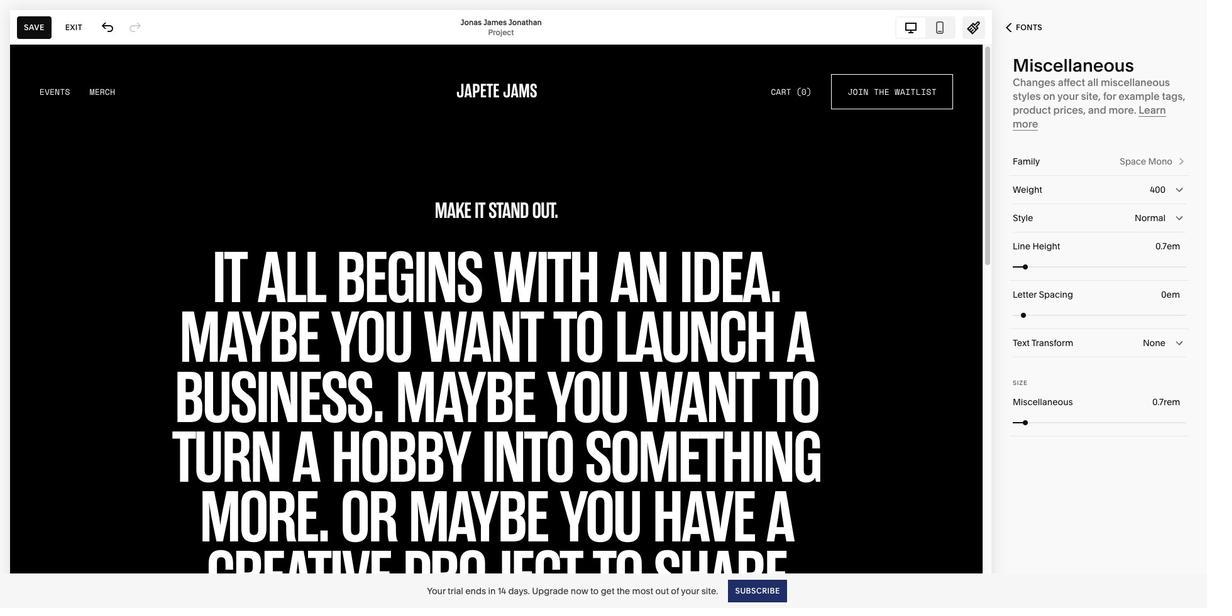 Task type: vqa. For each thing, say whether or not it's contained in the screenshot.
Letter Spacing text field
yes



Task type: describe. For each thing, give the bounding box(es) containing it.
learn more
[[1013, 104, 1167, 130]]

exit button
[[58, 16, 89, 39]]

more
[[1013, 118, 1039, 130]]

style
[[1013, 213, 1034, 224]]

all
[[1088, 76, 1099, 89]]

normal
[[1135, 213, 1166, 224]]

Miscellaneous text field
[[1153, 396, 1183, 409]]

text
[[1013, 338, 1030, 349]]

james
[[483, 17, 507, 27]]

miscellaneous
[[1101, 76, 1171, 89]]

for
[[1104, 90, 1117, 103]]

fonts
[[1017, 23, 1043, 32]]

fonts button
[[993, 14, 1057, 42]]

subscribe
[[736, 587, 780, 596]]

upgrade
[[532, 586, 569, 597]]

save
[[24, 22, 44, 32]]

letter spacing
[[1013, 289, 1074, 301]]

jonas james jonathan project
[[461, 17, 542, 37]]

jonas
[[461, 17, 482, 27]]

prices,
[[1054, 104, 1086, 116]]

Line Height text field
[[1156, 240, 1183, 253]]

line
[[1013, 241, 1031, 252]]

save button
[[17, 16, 51, 39]]

size
[[1013, 380, 1028, 387]]

text transform
[[1013, 338, 1074, 349]]

the
[[617, 586, 630, 597]]

space mono
[[1120, 156, 1173, 167]]

Miscellaneous range field
[[1013, 409, 1187, 437]]

Line Height range field
[[1013, 253, 1187, 281]]

jonathan
[[509, 17, 542, 27]]

tags,
[[1163, 90, 1186, 103]]

exit
[[65, 22, 83, 32]]

more.
[[1109, 104, 1137, 116]]

site,
[[1082, 90, 1101, 103]]

14
[[498, 586, 506, 597]]

family
[[1013, 156, 1040, 167]]

now
[[571, 586, 589, 597]]

transform
[[1032, 338, 1074, 349]]

styles
[[1013, 90, 1041, 103]]

to
[[591, 586, 599, 597]]

line height
[[1013, 241, 1061, 252]]

1 miscellaneous from the top
[[1013, 55, 1135, 76]]

2 miscellaneous from the top
[[1013, 397, 1074, 408]]

days.
[[508, 586, 530, 597]]

letter
[[1013, 289, 1037, 301]]

your
[[427, 586, 446, 597]]

learn
[[1139, 104, 1167, 116]]



Task type: locate. For each thing, give the bounding box(es) containing it.
most
[[633, 586, 654, 597]]

your right of
[[681, 586, 700, 597]]

0 vertical spatial miscellaneous
[[1013, 55, 1135, 76]]

your
[[1058, 90, 1079, 103], [681, 586, 700, 597]]

get
[[601, 586, 615, 597]]

changes
[[1013, 76, 1056, 89]]

miscellaneous down size
[[1013, 397, 1074, 408]]

changes affect all miscellaneous styles on your site, for example tags, product prices, and more.
[[1013, 76, 1186, 116]]

in
[[488, 586, 496, 597]]

of
[[671, 586, 680, 597]]

none
[[1144, 338, 1166, 349]]

affect
[[1059, 76, 1086, 89]]

site.
[[702, 586, 719, 597]]

subscribe button
[[729, 580, 787, 603]]

None field
[[1013, 176, 1187, 204], [1013, 204, 1187, 232], [1013, 330, 1187, 357], [1013, 176, 1187, 204], [1013, 204, 1187, 232], [1013, 330, 1187, 357]]

Letter Spacing text field
[[1162, 288, 1183, 302]]

1 horizontal spatial your
[[1058, 90, 1079, 103]]

spacing
[[1039, 289, 1074, 301]]

your up "prices,"
[[1058, 90, 1079, 103]]

your inside changes affect all miscellaneous styles on your site, for example tags, product prices, and more.
[[1058, 90, 1079, 103]]

learn more link
[[1013, 104, 1167, 131]]

your trial ends in 14 days. upgrade now to get the most out of your site.
[[427, 586, 719, 597]]

tab list
[[897, 17, 955, 37]]

and
[[1089, 104, 1107, 116]]

mono
[[1149, 156, 1173, 167]]

on
[[1044, 90, 1056, 103]]

miscellaneous up site,
[[1013, 55, 1135, 76]]

0 vertical spatial your
[[1058, 90, 1079, 103]]

product
[[1013, 104, 1052, 116]]

1 vertical spatial miscellaneous
[[1013, 397, 1074, 408]]

miscellaneous
[[1013, 55, 1135, 76], [1013, 397, 1074, 408]]

weight
[[1013, 184, 1043, 196]]

out
[[656, 586, 669, 597]]

height
[[1033, 241, 1061, 252]]

Letter Spacing range field
[[1013, 302, 1187, 329]]

trial
[[448, 586, 463, 597]]

1 vertical spatial your
[[681, 586, 700, 597]]

project
[[488, 27, 514, 37]]

0 horizontal spatial your
[[681, 586, 700, 597]]

space
[[1120, 156, 1147, 167]]

400
[[1151, 184, 1166, 196]]

example
[[1119, 90, 1160, 103]]

ends
[[466, 586, 486, 597]]



